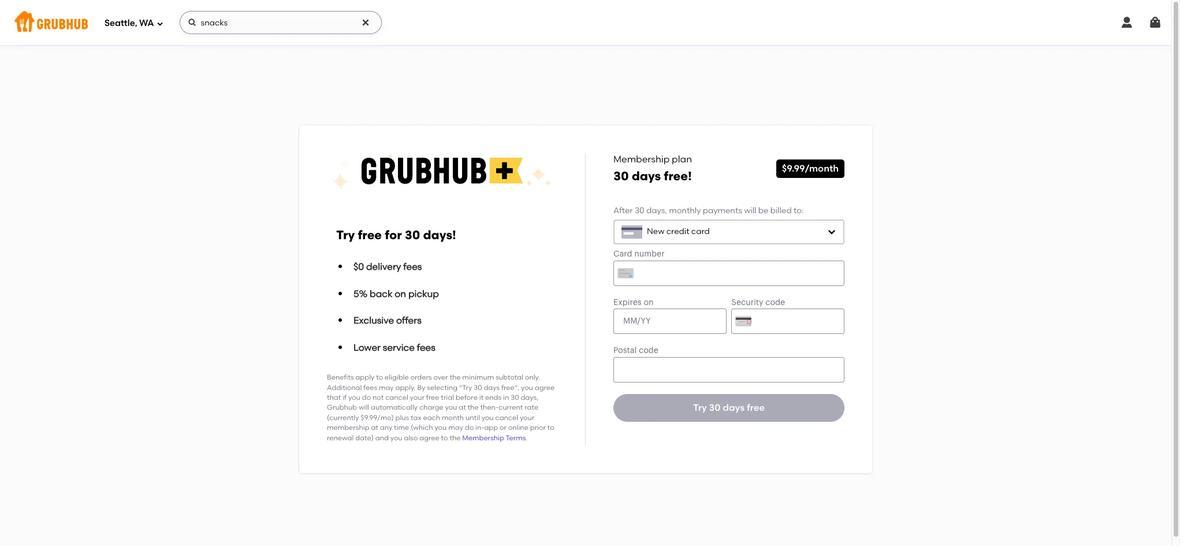 Task type: vqa. For each thing, say whether or not it's contained in the screenshot.
House of Grilled tab
no



Task type: locate. For each thing, give the bounding box(es) containing it.
the right over
[[450, 373, 461, 382]]

1 horizontal spatial try
[[693, 402, 707, 413]]

may up 'not'
[[379, 384, 394, 392]]

1 horizontal spatial days,
[[647, 206, 667, 216]]

try free for 30 days!
[[336, 228, 456, 242]]

free",
[[502, 384, 520, 392]]

cancel up automatically
[[385, 394, 408, 402]]

0 horizontal spatial svg image
[[361, 18, 370, 27]]

1 vertical spatial fees
[[417, 342, 436, 353]]

days, up 'new' on the top
[[647, 206, 667, 216]]

0 vertical spatial at
[[459, 404, 466, 412]]

.
[[526, 434, 528, 442]]

days,
[[647, 206, 667, 216], [521, 394, 539, 402]]

may
[[379, 384, 394, 392], [449, 424, 463, 432]]

the
[[450, 373, 461, 382], [468, 404, 479, 412], [450, 434, 461, 442]]

1 vertical spatial do
[[465, 424, 474, 432]]

new credit card
[[647, 227, 710, 236]]

if
[[343, 394, 347, 402]]

membership down in- at the bottom
[[462, 434, 504, 442]]

membership inside membership plan 30 days free!
[[614, 154, 670, 165]]

try 30 days free
[[693, 402, 765, 413]]

benefits
[[327, 373, 354, 382]]

automatically
[[371, 404, 418, 412]]

agree down (which
[[420, 434, 440, 442]]

fees
[[403, 261, 422, 272], [417, 342, 436, 353], [364, 384, 377, 392]]

your down rate
[[520, 414, 535, 422]]

1 horizontal spatial agree
[[535, 384, 555, 392]]

exclusive
[[354, 315, 394, 326]]

1 vertical spatial try
[[693, 402, 707, 413]]

0 horizontal spatial try
[[336, 228, 355, 242]]

to
[[376, 373, 383, 382], [548, 424, 555, 432], [441, 434, 448, 442]]

your down the by
[[410, 394, 425, 402]]

may down month
[[449, 424, 463, 432]]

days inside benefits apply to eligible orders over the minimum subtotal only. additional fees may apply. by selecting "try 30 days free", you agree that if you do not cancel your free trial before it ends in 30 days, grubhub will automatically charge you at the then-current rate (currently $9.99/mo) plus tax each month until you cancel your membership at any time (which you may do in-app or online prior to renewal date) and you also agree to the
[[484, 384, 500, 392]]

0 vertical spatial membership
[[614, 154, 670, 165]]

date)
[[355, 434, 374, 442]]

1 horizontal spatial at
[[459, 404, 466, 412]]

0 vertical spatial try
[[336, 228, 355, 242]]

0 horizontal spatial days,
[[521, 394, 539, 402]]

0 vertical spatial your
[[410, 394, 425, 402]]

not
[[373, 394, 384, 402]]

app
[[484, 424, 498, 432]]

also
[[404, 434, 418, 442]]

to:
[[794, 206, 804, 216]]

in
[[503, 394, 509, 402]]

$0
[[354, 261, 364, 272]]

you down time
[[390, 434, 403, 442]]

0 vertical spatial may
[[379, 384, 394, 392]]

after 30 days, monthly payments will be billed to:
[[614, 206, 804, 216]]

fees right delivery
[[403, 261, 422, 272]]

0 horizontal spatial days
[[484, 384, 500, 392]]

minimum
[[462, 373, 494, 382]]

you down each
[[435, 424, 447, 432]]

1 vertical spatial days
[[484, 384, 500, 392]]

card
[[692, 227, 710, 236]]

fees right service
[[417, 342, 436, 353]]

1 horizontal spatial to
[[441, 434, 448, 442]]

1 vertical spatial the
[[468, 404, 479, 412]]

to down month
[[441, 434, 448, 442]]

membership for 30
[[614, 154, 670, 165]]

and
[[375, 434, 389, 442]]

0 horizontal spatial will
[[359, 404, 369, 412]]

0 horizontal spatial do
[[362, 394, 371, 402]]

try inside try 30 days free button
[[693, 402, 707, 413]]

30
[[614, 169, 629, 183], [635, 206, 645, 216], [405, 228, 420, 242], [474, 384, 482, 392], [511, 394, 519, 402], [709, 402, 721, 413]]

you
[[521, 384, 533, 392], [348, 394, 360, 402], [445, 404, 457, 412], [482, 414, 494, 422], [435, 424, 447, 432], [390, 434, 403, 442]]

1 horizontal spatial days
[[632, 169, 661, 183]]

any
[[380, 424, 392, 432]]

fees down apply
[[364, 384, 377, 392]]

will left the be
[[744, 206, 757, 216]]

membership for .
[[462, 434, 504, 442]]

to right apply
[[376, 373, 383, 382]]

days, inside benefits apply to eligible orders over the minimum subtotal only. additional fees may apply. by selecting "try 30 days free", you agree that if you do not cancel your free trial before it ends in 30 days, grubhub will automatically charge you at the then-current rate (currently $9.99/mo) plus tax each month until you cancel your membership at any time (which you may do in-app or online prior to renewal date) and you also agree to the
[[521, 394, 539, 402]]

0 horizontal spatial your
[[410, 394, 425, 402]]

0 horizontal spatial cancel
[[385, 394, 408, 402]]

you down the only.
[[521, 384, 533, 392]]

1 vertical spatial membership
[[462, 434, 504, 442]]

will
[[744, 206, 757, 216], [359, 404, 369, 412]]

1 horizontal spatial membership
[[614, 154, 670, 165]]

that
[[327, 394, 341, 402]]

days, up rate
[[521, 394, 539, 402]]

the down month
[[450, 434, 461, 442]]

0 vertical spatial will
[[744, 206, 757, 216]]

seattle,
[[105, 18, 137, 28]]

plan
[[672, 154, 692, 165]]

agree
[[535, 384, 555, 392], [420, 434, 440, 442]]

monthly
[[669, 206, 701, 216]]

2 horizontal spatial free
[[747, 402, 765, 413]]

in-
[[476, 424, 484, 432]]

1 vertical spatial will
[[359, 404, 369, 412]]

will inside benefits apply to eligible orders over the minimum subtotal only. additional fees may apply. by selecting "try 30 days free", you agree that if you do not cancel your free trial before it ends in 30 days, grubhub will automatically charge you at the then-current rate (currently $9.99/mo) plus tax each month until you cancel your membership at any time (which you may do in-app or online prior to renewal date) and you also agree to the
[[359, 404, 369, 412]]

over
[[434, 373, 448, 382]]

0 horizontal spatial agree
[[420, 434, 440, 442]]

new
[[647, 227, 665, 236]]

1 vertical spatial to
[[548, 424, 555, 432]]

1 horizontal spatial free
[[426, 394, 439, 402]]

do left in- at the bottom
[[465, 424, 474, 432]]

agree down the only.
[[535, 384, 555, 392]]

trial
[[441, 394, 454, 402]]

0 horizontal spatial free
[[358, 228, 382, 242]]

free
[[358, 228, 382, 242], [426, 394, 439, 402], [747, 402, 765, 413]]

do
[[362, 394, 371, 402], [465, 424, 474, 432]]

$0 delivery fees
[[354, 261, 422, 272]]

lower service fees
[[354, 342, 436, 353]]

apply.
[[396, 384, 416, 392]]

selecting
[[427, 384, 458, 392]]

0 horizontal spatial to
[[376, 373, 383, 382]]

1 vertical spatial days,
[[521, 394, 539, 402]]

days!
[[423, 228, 456, 242]]

1 horizontal spatial your
[[520, 414, 535, 422]]

your
[[410, 394, 425, 402], [520, 414, 535, 422]]

1 horizontal spatial may
[[449, 424, 463, 432]]

or
[[500, 424, 507, 432]]

try for try free for 30 days!
[[336, 228, 355, 242]]

1 vertical spatial at
[[371, 424, 378, 432]]

will up the $9.99/mo)
[[359, 404, 369, 412]]

try
[[336, 228, 355, 242], [693, 402, 707, 413]]

apply
[[356, 373, 375, 382]]

1 horizontal spatial cancel
[[495, 414, 518, 422]]

days
[[632, 169, 661, 183], [484, 384, 500, 392], [723, 402, 745, 413]]

0 vertical spatial days
[[632, 169, 661, 183]]

fees inside benefits apply to eligible orders over the minimum subtotal only. additional fees may apply. by selecting "try 30 days free", you agree that if you do not cancel your free trial before it ends in 30 days, grubhub will automatically charge you at the then-current rate (currently $9.99/mo) plus tax each month until you cancel your membership at any time (which you may do in-app or online prior to renewal date) and you also agree to the
[[364, 384, 377, 392]]

membership
[[614, 154, 670, 165], [462, 434, 504, 442]]

back
[[370, 288, 393, 299]]

at down before
[[459, 404, 466, 412]]

0 vertical spatial fees
[[403, 261, 422, 272]]

fees for lower service fees
[[417, 342, 436, 353]]

30 inside membership plan 30 days free!
[[614, 169, 629, 183]]

cancel
[[385, 394, 408, 402], [495, 414, 518, 422]]

2 vertical spatial fees
[[364, 384, 377, 392]]

2 horizontal spatial days
[[723, 402, 745, 413]]

to right prior
[[548, 424, 555, 432]]

the up until
[[468, 404, 479, 412]]

renewal
[[327, 434, 354, 442]]

at down the $9.99/mo)
[[371, 424, 378, 432]]

at
[[459, 404, 466, 412], [371, 424, 378, 432]]

0 vertical spatial the
[[450, 373, 461, 382]]

svg image
[[1120, 16, 1134, 29], [361, 18, 370, 27]]

0 horizontal spatial membership
[[462, 434, 504, 442]]

1 vertical spatial cancel
[[495, 414, 518, 422]]

ends
[[485, 394, 502, 402]]

2 vertical spatial days
[[723, 402, 745, 413]]

membership up free!
[[614, 154, 670, 165]]

5% back on pickup
[[354, 288, 439, 299]]

tax
[[411, 414, 422, 422]]

pickup
[[409, 288, 439, 299]]

do left 'not'
[[362, 394, 371, 402]]

cancel up or
[[495, 414, 518, 422]]

only.
[[525, 373, 540, 382]]

offers
[[396, 315, 422, 326]]

0 horizontal spatial may
[[379, 384, 394, 392]]

fees for $0 delivery fees
[[403, 261, 422, 272]]

rate
[[525, 404, 539, 412]]

svg image
[[1149, 16, 1163, 29], [188, 18, 197, 27], [156, 20, 163, 27], [827, 227, 837, 236]]



Task type: describe. For each thing, give the bounding box(es) containing it.
(currently
[[327, 414, 359, 422]]

be
[[759, 206, 769, 216]]

wa
[[139, 18, 154, 28]]

$9.99/mo)
[[361, 414, 394, 422]]

free!
[[664, 169, 692, 183]]

on
[[395, 288, 406, 299]]

billed
[[771, 206, 792, 216]]

0 vertical spatial do
[[362, 394, 371, 402]]

payments
[[703, 206, 742, 216]]

0 vertical spatial to
[[376, 373, 383, 382]]

1 horizontal spatial will
[[744, 206, 757, 216]]

0 vertical spatial cancel
[[385, 394, 408, 402]]

membership plan 30 days free!
[[614, 154, 692, 183]]

2 vertical spatial to
[[441, 434, 448, 442]]

eligible
[[385, 373, 409, 382]]

time
[[394, 424, 409, 432]]

each
[[423, 414, 440, 422]]

you up month
[[445, 404, 457, 412]]

membership terms .
[[462, 434, 528, 442]]

lower
[[354, 342, 381, 353]]

$9.99/month
[[782, 163, 839, 174]]

30 inside button
[[709, 402, 721, 413]]

(which
[[411, 424, 433, 432]]

grubhub
[[327, 404, 357, 412]]

until
[[466, 414, 480, 422]]

you right the if
[[348, 394, 360, 402]]

1 horizontal spatial do
[[465, 424, 474, 432]]

1 vertical spatial your
[[520, 414, 535, 422]]

exclusive offers
[[354, 315, 422, 326]]

membership terms link
[[462, 434, 526, 442]]

days inside button
[[723, 402, 745, 413]]

additional
[[327, 384, 362, 392]]

terms
[[506, 434, 526, 442]]

free inside button
[[747, 402, 765, 413]]

before
[[456, 394, 478, 402]]

membership logo image
[[332, 153, 552, 190]]

benefits apply to eligible orders over the minimum subtotal only. additional fees may apply. by selecting "try 30 days free", you agree that if you do not cancel your free trial before it ends in 30 days, grubhub will automatically charge you at the then-current rate (currently $9.99/mo) plus tax each month until you cancel your membership at any time (which you may do in-app or online prior to renewal date) and you also agree to the
[[327, 373, 555, 442]]

plus
[[396, 414, 409, 422]]

orders
[[411, 373, 432, 382]]

try for try 30 days free
[[693, 402, 707, 413]]

try 30 days free button
[[614, 394, 845, 422]]

delivery
[[366, 261, 401, 272]]

it
[[479, 394, 484, 402]]

service
[[383, 342, 415, 353]]

after
[[614, 206, 633, 216]]

main navigation navigation
[[0, 0, 1172, 45]]

charge
[[419, 404, 444, 412]]

you down then-
[[482, 414, 494, 422]]

days inside membership plan 30 days free!
[[632, 169, 661, 183]]

5%
[[354, 288, 368, 299]]

current
[[499, 404, 523, 412]]

credit
[[667, 227, 690, 236]]

then-
[[480, 404, 499, 412]]

1 vertical spatial may
[[449, 424, 463, 432]]

subtotal
[[496, 373, 524, 382]]

online
[[508, 424, 529, 432]]

for
[[385, 228, 402, 242]]

0 vertical spatial days,
[[647, 206, 667, 216]]

Search for food, convenience, alcohol... search field
[[179, 11, 382, 34]]

2 horizontal spatial to
[[548, 424, 555, 432]]

2 vertical spatial the
[[450, 434, 461, 442]]

month
[[442, 414, 464, 422]]

seattle, wa
[[105, 18, 154, 28]]

0 vertical spatial agree
[[535, 384, 555, 392]]

prior
[[530, 424, 546, 432]]

1 vertical spatial agree
[[420, 434, 440, 442]]

0 horizontal spatial at
[[371, 424, 378, 432]]

"try
[[459, 384, 472, 392]]

1 horizontal spatial svg image
[[1120, 16, 1134, 29]]

membership
[[327, 424, 370, 432]]

free inside benefits apply to eligible orders over the minimum subtotal only. additional fees may apply. by selecting "try 30 days free", you agree that if you do not cancel your free trial before it ends in 30 days, grubhub will automatically charge you at the then-current rate (currently $9.99/mo) plus tax each month until you cancel your membership at any time (which you may do in-app or online prior to renewal date) and you also agree to the
[[426, 394, 439, 402]]

by
[[417, 384, 426, 392]]



